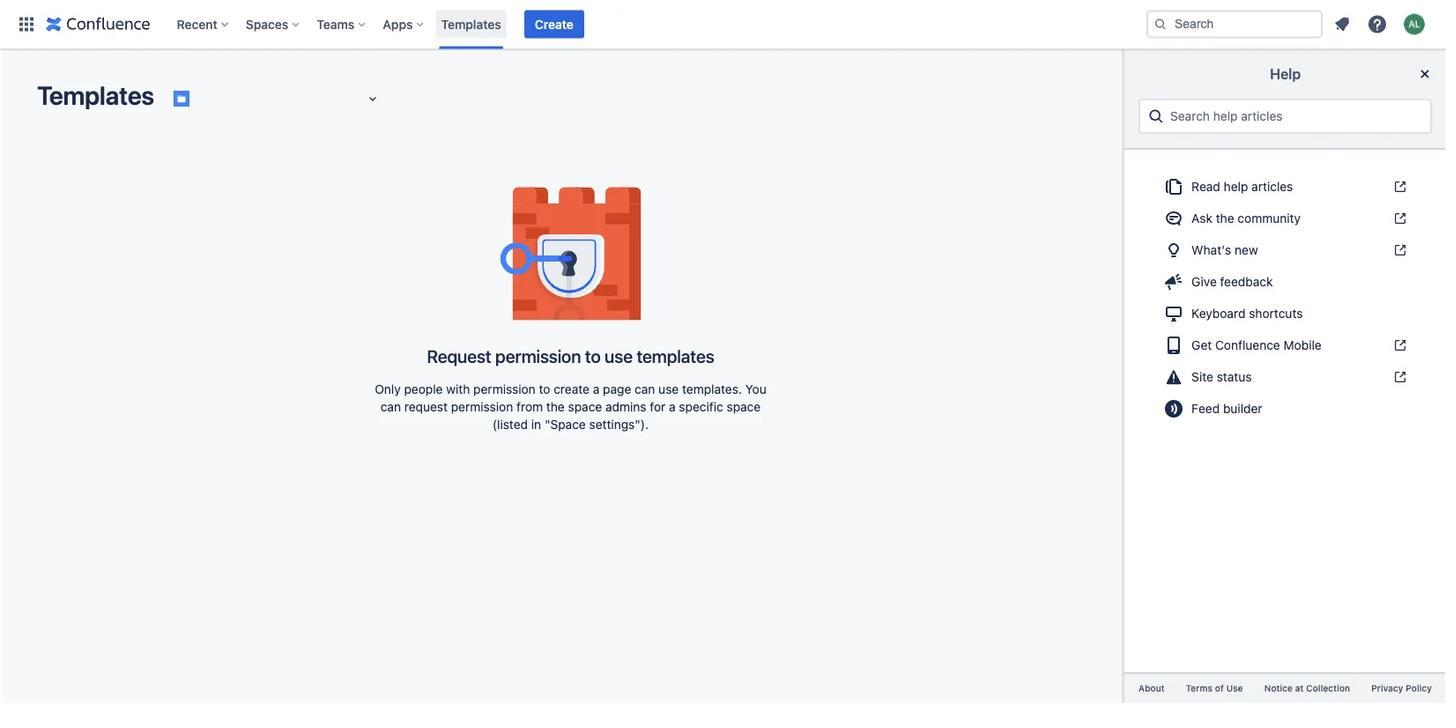 Task type: locate. For each thing, give the bounding box(es) containing it.
use inside only people with permission to create a page can use templates. you can request permission from the space admins for a specific space (listed in "space settings").
[[659, 382, 679, 397]]

0 horizontal spatial a
[[593, 382, 600, 397]]

1 vertical spatial templates
[[37, 80, 154, 110]]

(listed
[[493, 417, 528, 432]]

1 vertical spatial a
[[669, 400, 676, 414]]

templates.
[[682, 382, 742, 397]]

shortcut icon image inside read help articles link
[[1390, 180, 1408, 194]]

a
[[593, 382, 600, 397], [669, 400, 676, 414]]

1 horizontal spatial templates
[[441, 17, 501, 31]]

to up from
[[539, 382, 551, 397]]

use up page
[[605, 346, 633, 366]]

shortcut icon image inside 'get confluence mobile' link
[[1390, 339, 1408, 353]]

get confluence mobile link
[[1153, 331, 1418, 360]]

0 horizontal spatial templates
[[37, 80, 154, 110]]

open image
[[362, 88, 383, 109]]

mobile
[[1284, 338, 1322, 353]]

1 vertical spatial to
[[539, 382, 551, 397]]

privacy
[[1372, 684, 1404, 694]]

space down create
[[568, 400, 602, 414]]

confluence
[[1216, 338, 1281, 353]]

to inside only people with permission to create a page can use templates. you can request permission from the space admins for a specific space (listed in "space settings").
[[539, 382, 551, 397]]

the up "space
[[547, 400, 565, 414]]

ask the community
[[1192, 211, 1301, 226]]

5 shortcut icon image from the top
[[1390, 370, 1408, 384]]

0 vertical spatial the
[[1216, 211, 1235, 226]]

can down only
[[381, 400, 401, 414]]

permission
[[495, 346, 581, 366], [474, 382, 536, 397], [451, 400, 513, 414]]

confluence image
[[46, 14, 150, 35], [46, 14, 150, 35]]

teams button
[[311, 10, 372, 38]]

0 horizontal spatial the
[[547, 400, 565, 414]]

page
[[603, 382, 632, 397]]

1 horizontal spatial space
[[727, 400, 761, 414]]

shortcut icon image
[[1390, 180, 1408, 194], [1390, 212, 1408, 226], [1390, 243, 1408, 257], [1390, 339, 1408, 353], [1390, 370, 1408, 384]]

2 shortcut icon image from the top
[[1390, 212, 1408, 226]]

use up for
[[659, 382, 679, 397]]

1 horizontal spatial the
[[1216, 211, 1235, 226]]

give feedback
[[1192, 275, 1273, 289]]

"space
[[545, 417, 586, 432]]

with
[[446, 382, 470, 397]]

1 horizontal spatial to
[[585, 346, 601, 366]]

terms
[[1186, 684, 1213, 694]]

for
[[650, 400, 666, 414]]

3 shortcut icon image from the top
[[1390, 243, 1408, 257]]

documents icon image
[[1164, 176, 1185, 197]]

shortcut icon image inside ask the community link
[[1390, 212, 1408, 226]]

0 vertical spatial permission
[[495, 346, 581, 366]]

terms of use link
[[1176, 681, 1254, 696]]

notification icon image
[[1332, 14, 1353, 35]]

1 horizontal spatial a
[[669, 400, 676, 414]]

templates
[[441, 17, 501, 31], [37, 80, 154, 110]]

0 vertical spatial use
[[605, 346, 633, 366]]

create
[[535, 17, 574, 31]]

create link
[[524, 10, 584, 38]]

permission down with
[[451, 400, 513, 414]]

of
[[1216, 684, 1224, 694]]

1 horizontal spatial use
[[659, 382, 679, 397]]

0 vertical spatial can
[[635, 382, 655, 397]]

space
[[568, 400, 602, 414], [727, 400, 761, 414]]

0 vertical spatial templates
[[441, 17, 501, 31]]

teams
[[317, 17, 355, 31]]

Search help articles field
[[1165, 101, 1424, 132]]

about
[[1139, 684, 1165, 694]]

about button
[[1128, 681, 1176, 696]]

to
[[585, 346, 601, 366], [539, 382, 551, 397]]

use
[[605, 346, 633, 366], [659, 382, 679, 397]]

1 vertical spatial use
[[659, 382, 679, 397]]

privacy policy link
[[1361, 681, 1443, 696]]

0 horizontal spatial to
[[539, 382, 551, 397]]

banner
[[0, 0, 1447, 49]]

the right "ask"
[[1216, 211, 1235, 226]]

articles
[[1252, 179, 1293, 194]]

what's
[[1192, 243, 1232, 257]]

from
[[517, 400, 543, 414]]

shortcuts
[[1249, 306, 1303, 321]]

notice
[[1265, 684, 1293, 694]]

1 vertical spatial permission
[[474, 382, 536, 397]]

to up create
[[585, 346, 601, 366]]

read
[[1192, 179, 1221, 194]]

help icon image
[[1367, 14, 1389, 35]]

in
[[531, 417, 541, 432]]

0 horizontal spatial use
[[605, 346, 633, 366]]

read help articles link
[[1153, 173, 1418, 201]]

keyboard shortcuts
[[1192, 306, 1303, 321]]

get
[[1192, 338, 1212, 353]]

a left page
[[593, 382, 600, 397]]

banner containing recent
[[0, 0, 1447, 49]]

can
[[635, 382, 655, 397], [381, 400, 401, 414]]

None text field
[[171, 90, 174, 108]]

spaces
[[246, 17, 289, 31]]

can up for
[[635, 382, 655, 397]]

recent button
[[171, 10, 235, 38]]

the
[[1216, 211, 1235, 226], [547, 400, 565, 414]]

1 shortcut icon image from the top
[[1390, 180, 1408, 194]]

4 shortcut icon image from the top
[[1390, 339, 1408, 353]]

recent
[[177, 17, 218, 31]]

shortcut icon image for community
[[1390, 212, 1408, 226]]

1 vertical spatial the
[[547, 400, 565, 414]]

0 horizontal spatial space
[[568, 400, 602, 414]]

comment icon image
[[1164, 208, 1185, 229]]

a right for
[[669, 400, 676, 414]]

space down you
[[727, 400, 761, 414]]

privacy policy
[[1372, 684, 1433, 694]]

permission up from
[[474, 382, 536, 397]]

0 horizontal spatial can
[[381, 400, 401, 414]]

permission up create
[[495, 346, 581, 366]]

read help articles
[[1192, 179, 1293, 194]]



Task type: vqa. For each thing, say whether or not it's contained in the screenshot.
the settings").
yes



Task type: describe. For each thing, give the bounding box(es) containing it.
close image
[[1415, 63, 1436, 85]]

spaces button
[[240, 10, 306, 38]]

feedback
[[1220, 275, 1273, 289]]

request
[[427, 346, 492, 366]]

you
[[746, 382, 767, 397]]

request
[[405, 400, 448, 414]]

feed
[[1192, 402, 1220, 416]]

appswitcher icon image
[[16, 14, 37, 35]]

templates inside global element
[[441, 17, 501, 31]]

ask
[[1192, 211, 1213, 226]]

mobile icon image
[[1164, 335, 1185, 356]]

give feedback button
[[1153, 268, 1418, 296]]

your profile and preferences image
[[1404, 14, 1426, 35]]

keyboard shortcuts button
[[1153, 300, 1418, 328]]

settings").
[[589, 417, 649, 432]]

ask the community link
[[1153, 205, 1418, 233]]

Search field
[[1147, 10, 1323, 38]]

0 vertical spatial a
[[593, 382, 600, 397]]

notice at collection link
[[1254, 681, 1361, 696]]

notice at collection
[[1265, 684, 1351, 694]]

search image
[[1154, 17, 1168, 31]]

use
[[1227, 684, 1244, 694]]

help
[[1270, 66, 1301, 82]]

site status link
[[1153, 363, 1418, 391]]

signal icon image
[[1164, 398, 1185, 420]]

lightbulb icon image
[[1164, 240, 1185, 261]]

warning icon image
[[1164, 367, 1185, 388]]

screen icon image
[[1164, 303, 1185, 324]]

get confluence mobile
[[1192, 338, 1322, 353]]

shortcut icon image for articles
[[1390, 180, 1408, 194]]

1 space from the left
[[568, 400, 602, 414]]

the inside only people with permission to create a page can use templates. you can request permission from the space admins for a specific space (listed in "space settings").
[[547, 400, 565, 414]]

apps
[[383, 17, 413, 31]]

what's new
[[1192, 243, 1258, 257]]

terms of use
[[1186, 684, 1244, 694]]

admins
[[606, 400, 647, 414]]

1 horizontal spatial can
[[635, 382, 655, 397]]

feedback icon image
[[1164, 272, 1185, 293]]

only people with permission to create a page can use templates. you can request permission from the space admins for a specific space (listed in "space settings").
[[375, 382, 767, 432]]

collection
[[1307, 684, 1351, 694]]

specific
[[679, 400, 724, 414]]

give
[[1192, 275, 1217, 289]]

2 vertical spatial permission
[[451, 400, 513, 414]]

apps button
[[378, 10, 431, 38]]

request permission to use templates
[[427, 346, 715, 366]]

only
[[375, 382, 401, 397]]

builder
[[1223, 402, 1263, 416]]

2 space from the left
[[727, 400, 761, 414]]

feed builder button
[[1153, 395, 1418, 423]]

shortcut icon image for mobile
[[1390, 339, 1408, 353]]

feed builder
[[1192, 402, 1263, 416]]

0 vertical spatial to
[[585, 346, 601, 366]]

1 vertical spatial can
[[381, 400, 401, 414]]

shortcut icon image inside what's new link
[[1390, 243, 1408, 257]]

new
[[1235, 243, 1258, 257]]

what's new link
[[1153, 236, 1418, 264]]

people
[[404, 382, 443, 397]]

site status
[[1192, 370, 1252, 384]]

community
[[1238, 211, 1301, 226]]

at
[[1296, 684, 1304, 694]]

templates link
[[436, 10, 507, 38]]

shortcut icon image inside site status link
[[1390, 370, 1408, 384]]

help
[[1224, 179, 1248, 194]]

global element
[[11, 0, 1143, 49]]

site
[[1192, 370, 1214, 384]]

keyboard
[[1192, 306, 1246, 321]]

status
[[1217, 370, 1252, 384]]

policy
[[1406, 684, 1433, 694]]

create
[[554, 382, 590, 397]]

templates
[[637, 346, 715, 366]]



